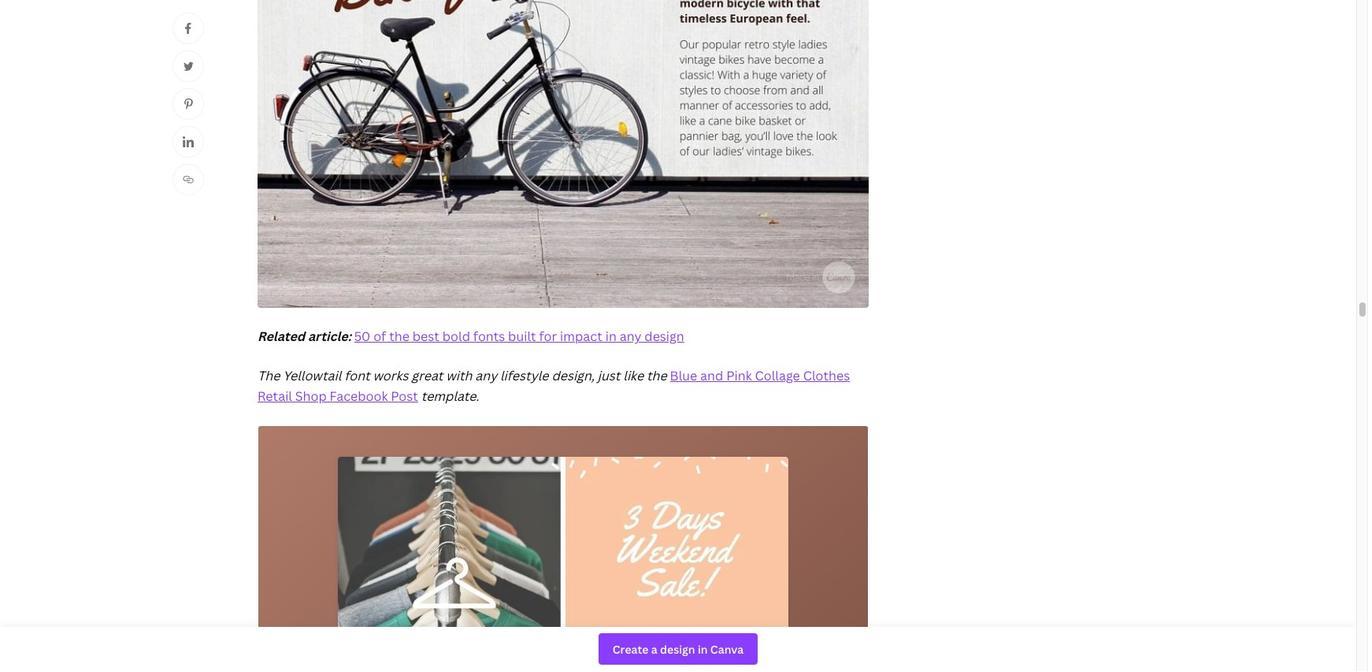 Task type: vqa. For each thing, say whether or not it's contained in the screenshot.
ideas at the top of page
no



Task type: locate. For each thing, give the bounding box(es) containing it.
design
[[645, 328, 685, 345]]

0 horizontal spatial any
[[475, 367, 497, 385]]

the right "like"
[[647, 367, 667, 385]]

the
[[389, 328, 410, 345], [647, 367, 667, 385]]

fonts
[[473, 328, 505, 345]]

impact
[[560, 328, 603, 345]]

collage
[[755, 367, 800, 385]]

facebook
[[330, 387, 388, 405]]

0 horizontal spatial the
[[389, 328, 410, 345]]

blue
[[670, 367, 698, 385]]

any right with
[[475, 367, 497, 385]]

the right the of
[[389, 328, 410, 345]]

1 horizontal spatial the
[[647, 367, 667, 385]]

and
[[701, 367, 724, 385]]

1 vertical spatial the
[[647, 367, 667, 385]]

blue and pink collage clothes retail shop facebook post
[[258, 367, 850, 405]]

like
[[624, 367, 644, 385]]

any right "in"
[[620, 328, 642, 345]]

1 horizontal spatial any
[[620, 328, 642, 345]]

font
[[344, 367, 370, 385]]

the
[[258, 367, 280, 385]]

article:
[[308, 328, 351, 345]]

built
[[508, 328, 536, 345]]

with
[[446, 367, 472, 385]]

50
[[354, 328, 371, 345]]

post
[[391, 387, 418, 405]]

any
[[620, 328, 642, 345], [475, 367, 497, 385]]

best
[[413, 328, 440, 345]]



Task type: describe. For each thing, give the bounding box(es) containing it.
in
[[606, 328, 617, 345]]

template.
[[418, 387, 479, 405]]

1 vertical spatial any
[[475, 367, 497, 385]]

great
[[412, 367, 443, 385]]

pink
[[727, 367, 752, 385]]

lifestyle
[[500, 367, 549, 385]]

yellowtail
[[283, 367, 341, 385]]

clothes
[[803, 367, 850, 385]]

the yellowtail font works great with any lifestyle design, just like the
[[258, 367, 670, 385]]

50 of the best bold fonts built for impact in any design link
[[354, 328, 685, 345]]

for
[[539, 328, 557, 345]]

related
[[258, 328, 305, 345]]

bold
[[443, 328, 470, 345]]

related article: 50 of the best bold fonts built for impact in any design
[[258, 328, 685, 345]]

0 vertical spatial the
[[389, 328, 410, 345]]

blue and pink collage clothes retail shop facebook post link
[[258, 367, 850, 405]]

just
[[598, 367, 620, 385]]

shop
[[295, 387, 327, 405]]

of
[[374, 328, 386, 345]]

design,
[[552, 367, 595, 385]]

works
[[373, 367, 409, 385]]

0 vertical spatial any
[[620, 328, 642, 345]]

retail
[[258, 387, 292, 405]]



